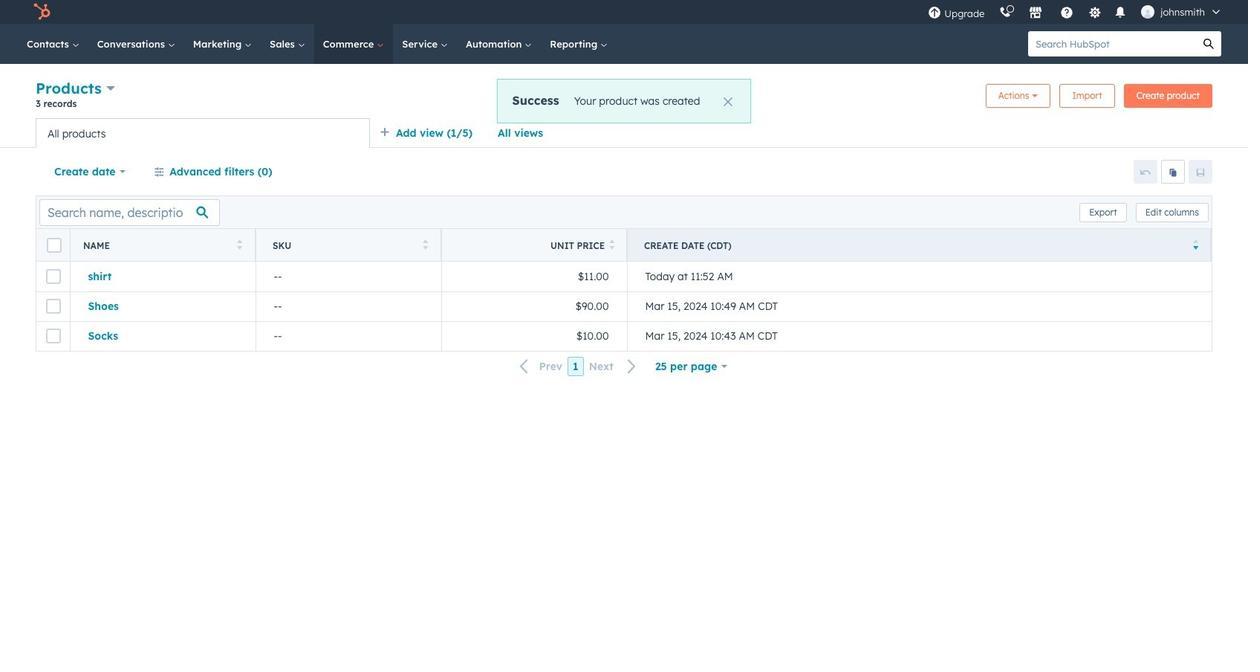 Task type: describe. For each thing, give the bounding box(es) containing it.
Search name, description, or SKU search field
[[39, 199, 220, 226]]

john smith image
[[1142, 5, 1155, 19]]

press to sort. image for 3rd press to sort. element from the left
[[610, 239, 615, 249]]

press to sort. image for 3rd press to sort. element from the right
[[237, 239, 242, 249]]

3 press to sort. element from the left
[[610, 239, 615, 252]]

Search HubSpot search field
[[1029, 31, 1197, 56]]

marketplaces image
[[1030, 7, 1043, 20]]

2 press to sort. element from the left
[[423, 239, 428, 252]]



Task type: vqa. For each thing, say whether or not it's contained in the screenshot.
Search HubSpot 'search box'
yes



Task type: locate. For each thing, give the bounding box(es) containing it.
1 press to sort. image from the left
[[237, 239, 242, 249]]

1 horizontal spatial press to sort. image
[[610, 239, 615, 249]]

press to sort. element
[[237, 239, 242, 252], [423, 239, 428, 252], [610, 239, 615, 252]]

press to sort. image
[[237, 239, 242, 249], [610, 239, 615, 249]]

pagination navigation
[[511, 357, 646, 377]]

2 horizontal spatial press to sort. element
[[610, 239, 615, 252]]

0 horizontal spatial press to sort. image
[[237, 239, 242, 249]]

0 horizontal spatial press to sort. element
[[237, 239, 242, 252]]

2 press to sort. image from the left
[[610, 239, 615, 249]]

press to sort. image
[[423, 239, 428, 249]]

1 press to sort. element from the left
[[237, 239, 242, 252]]

descending sort. press to sort ascending. image
[[1194, 239, 1199, 249]]

1 horizontal spatial press to sort. element
[[423, 239, 428, 252]]

menu
[[921, 0, 1231, 24]]

descending sort. press to sort ascending. element
[[1194, 239, 1199, 252]]

alert
[[497, 79, 752, 123]]

close image
[[724, 97, 733, 106]]

banner
[[36, 77, 1213, 118]]



